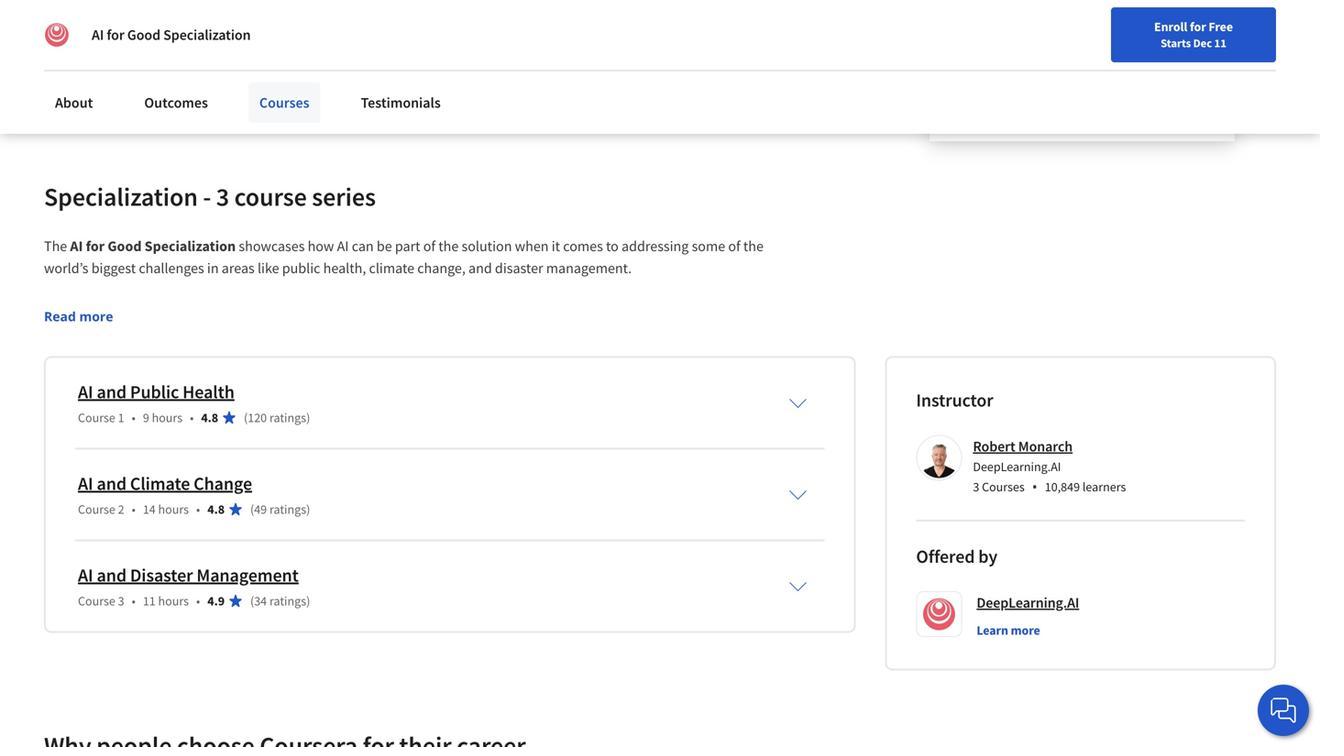Task type: describe. For each thing, give the bounding box(es) containing it.
world's
[[44, 259, 88, 277]]

-
[[203, 181, 211, 213]]

ai right the
[[70, 237, 83, 255]]

) for ai and public health
[[306, 409, 310, 426]]

for for good
[[107, 26, 124, 44]]

ratings for ai and disaster management
[[269, 593, 306, 609]]

read more
[[44, 307, 113, 325]]

3 inside robert monarch deeplearning.ai 3 courses • 10,849 learners
[[973, 478, 979, 495]]

part
[[395, 237, 420, 255]]

learn more button
[[977, 621, 1040, 639]]

series
[[312, 181, 376, 213]]

in inside showcases how ai can be part of the solution when it comes to addressing some of the world's biggest challenges in areas like public health, climate change, and disaster management.
[[207, 259, 219, 277]]

4.8 for change
[[207, 501, 225, 517]]

share
[[75, 66, 111, 85]]

chat with us image
[[1269, 696, 1298, 725]]

enroll for free starts dec 11
[[1154, 18, 1233, 50]]

public
[[282, 259, 320, 277]]

2
[[118, 501, 124, 517]]

0 vertical spatial good
[[127, 26, 160, 44]]

change
[[194, 472, 252, 495]]

for for free
[[1190, 18, 1206, 35]]

0 vertical spatial courses
[[259, 94, 309, 112]]

course for ai and disaster management
[[78, 593, 115, 609]]

robert monarch link
[[973, 437, 1073, 456]]

coursera career certificate image
[[930, 0, 1235, 140]]

0 horizontal spatial for
[[86, 237, 105, 255]]

120
[[248, 409, 267, 426]]

deeplearning.ai inside robert monarch deeplearning.ai 3 courses • 10,849 learners
[[973, 458, 1061, 475]]

public
[[130, 380, 179, 403]]

ai and public health link
[[78, 380, 234, 403]]

management.
[[546, 259, 632, 277]]

robert
[[973, 437, 1015, 456]]

ai for ai for good specialization
[[92, 26, 104, 44]]

read
[[44, 307, 76, 325]]

• down change on the left
[[196, 501, 200, 517]]

specialization - 3 course series
[[44, 181, 376, 213]]

1 vertical spatial good
[[108, 237, 142, 255]]

disaster
[[130, 564, 193, 587]]

instructor
[[916, 389, 993, 412]]

starts
[[1161, 36, 1191, 50]]

read more button
[[44, 307, 113, 326]]

ratings for ai and climate change
[[269, 501, 306, 517]]

some
[[692, 237, 725, 255]]

robert monarch image
[[919, 438, 959, 478]]

testimonials
[[361, 94, 441, 112]]

deeplearning.ai image
[[44, 22, 70, 48]]

course
[[234, 181, 307, 213]]

review
[[378, 66, 418, 85]]

ratings for ai and public health
[[269, 409, 306, 426]]

climate
[[369, 259, 414, 277]]

more for learn more
[[1011, 622, 1040, 638]]

enroll
[[1154, 18, 1187, 35]]

( 34 ratings )
[[250, 593, 310, 609]]

disaster
[[495, 259, 543, 277]]

course 1 • 9 hours •
[[78, 409, 194, 426]]

hours for climate
[[158, 501, 189, 517]]

10,849
[[1045, 478, 1080, 495]]

deeplearning.ai link
[[977, 591, 1079, 614]]

( for ai and climate change
[[250, 501, 254, 517]]

and right media
[[224, 66, 247, 85]]

can
[[352, 237, 374, 255]]

9
[[143, 409, 149, 426]]

health,
[[323, 259, 366, 277]]

how
[[308, 237, 334, 255]]

showcases
[[239, 237, 305, 255]]

performance
[[296, 66, 375, 85]]

1 the from the left
[[438, 237, 459, 255]]

share it on social media and in your performance review
[[75, 66, 418, 85]]

ai and disaster management
[[78, 564, 299, 587]]

4.8 for health
[[201, 409, 218, 426]]

offered
[[916, 545, 975, 568]]

2 of from the left
[[728, 237, 740, 255]]

by
[[978, 545, 997, 568]]

management
[[197, 564, 299, 587]]

show notifications image
[[1107, 23, 1129, 45]]

ai and climate change
[[78, 472, 252, 495]]

( for ai and public health
[[244, 409, 248, 426]]

outcomes
[[144, 94, 208, 112]]

• left the 4.9
[[196, 593, 200, 609]]

the ai for good specialization
[[44, 237, 236, 255]]

ai and disaster management link
[[78, 564, 299, 587]]

ai inside showcases how ai can be part of the solution when it comes to addressing some of the world's biggest challenges in areas like public health, climate change, and disaster management.
[[337, 237, 349, 255]]

) for ai and disaster management
[[306, 593, 310, 609]]

• down health
[[190, 409, 194, 426]]

the
[[44, 237, 67, 255]]

on
[[125, 66, 141, 85]]



Task type: locate. For each thing, give the bounding box(es) containing it.
0 vertical spatial it
[[114, 66, 122, 85]]

1 vertical spatial in
[[207, 259, 219, 277]]

0 horizontal spatial it
[[114, 66, 122, 85]]

the right some
[[743, 237, 764, 255]]

dec
[[1193, 36, 1212, 50]]

1 vertical spatial specialization
[[44, 181, 198, 213]]

areas
[[222, 259, 255, 277]]

ai right deeplearning.ai image
[[92, 26, 104, 44]]

) for ai and climate change
[[306, 501, 310, 517]]

offered by
[[916, 545, 997, 568]]

courses down robert
[[982, 478, 1025, 495]]

1 horizontal spatial for
[[107, 26, 124, 44]]

climate
[[130, 472, 190, 495]]

coursera image
[[22, 15, 138, 44]]

1 horizontal spatial in
[[250, 66, 262, 85]]

biggest
[[91, 259, 136, 277]]

menu item
[[970, 18, 1088, 78]]

free
[[1209, 18, 1233, 35]]

ratings right 49
[[269, 501, 306, 517]]

1 horizontal spatial the
[[743, 237, 764, 255]]

your
[[265, 66, 293, 85]]

•
[[132, 409, 136, 426], [190, 409, 194, 426], [1032, 477, 1037, 496], [132, 501, 136, 517], [196, 501, 200, 517], [132, 593, 136, 609], [196, 593, 200, 609]]

( down change on the left
[[250, 501, 254, 517]]

3 ratings from the top
[[269, 593, 306, 609]]

4.8 down health
[[201, 409, 218, 426]]

for
[[1190, 18, 1206, 35], [107, 26, 124, 44], [86, 237, 105, 255]]

ratings right '120'
[[269, 409, 306, 426]]

learn
[[977, 622, 1008, 638]]

0 vertical spatial 11
[[1214, 36, 1226, 50]]

0 vertical spatial )
[[306, 409, 310, 426]]

• left 10,849
[[1032, 477, 1037, 496]]

3 down ai and disaster management link
[[118, 593, 124, 609]]

specialization up the ai for good specialization
[[44, 181, 198, 213]]

change,
[[417, 259, 466, 277]]

of right part
[[423, 237, 435, 255]]

ai for good specialization
[[92, 26, 251, 44]]

1 vertical spatial (
[[250, 501, 254, 517]]

showcases how ai can be part of the solution when it comes to addressing some of the world's biggest challenges in areas like public health, climate change, and disaster management.
[[44, 237, 766, 277]]

0 vertical spatial course
[[78, 409, 115, 426]]

( 49 ratings )
[[250, 501, 310, 517]]

hours right 14
[[158, 501, 189, 517]]

• down disaster
[[132, 593, 136, 609]]

• right 1
[[132, 409, 136, 426]]

more for read more
[[79, 307, 113, 325]]

0 horizontal spatial 3
[[118, 593, 124, 609]]

to
[[606, 237, 619, 255]]

0 horizontal spatial in
[[207, 259, 219, 277]]

specialization
[[163, 26, 251, 44], [44, 181, 198, 213], [145, 237, 236, 255]]

1 horizontal spatial courses
[[982, 478, 1025, 495]]

0 vertical spatial 3
[[216, 181, 229, 213]]

courses link
[[248, 83, 320, 123]]

course
[[78, 409, 115, 426], [78, 501, 115, 517], [78, 593, 115, 609]]

3 ) from the top
[[306, 593, 310, 609]]

2 ratings from the top
[[269, 501, 306, 517]]

1 ratings from the top
[[269, 409, 306, 426]]

• right 2
[[132, 501, 136, 517]]

1
[[118, 409, 124, 426]]

1 vertical spatial ratings
[[269, 501, 306, 517]]

hours down disaster
[[158, 593, 189, 609]]

outcomes link
[[133, 83, 219, 123]]

deeplearning.ai up learn more button
[[977, 593, 1079, 612]]

ai left can on the left top of the page
[[337, 237, 349, 255]]

courses
[[259, 94, 309, 112], [982, 478, 1025, 495]]

ai
[[92, 26, 104, 44], [70, 237, 83, 255], [337, 237, 349, 255], [78, 380, 93, 403], [78, 472, 93, 495], [78, 564, 93, 587]]

2 vertical spatial course
[[78, 593, 115, 609]]

) right '120'
[[306, 409, 310, 426]]

34
[[254, 593, 267, 609]]

ai for ai and public health
[[78, 380, 93, 403]]

hours right 9
[[152, 409, 182, 426]]

ai and climate change link
[[78, 472, 252, 495]]

( down management
[[250, 593, 254, 609]]

0 horizontal spatial courses
[[259, 94, 309, 112]]

0 vertical spatial more
[[79, 307, 113, 325]]

and
[[224, 66, 247, 85], [468, 259, 492, 277], [97, 380, 127, 403], [97, 472, 127, 495], [97, 564, 127, 587]]

courses down your
[[259, 94, 309, 112]]

and up 1
[[97, 380, 127, 403]]

about link
[[44, 83, 104, 123]]

the
[[438, 237, 459, 255], [743, 237, 764, 255]]

more right read
[[79, 307, 113, 325]]

1 vertical spatial 3
[[973, 478, 979, 495]]

2 ) from the top
[[306, 501, 310, 517]]

specialization up challenges
[[145, 237, 236, 255]]

1 vertical spatial courses
[[982, 478, 1025, 495]]

) right 34
[[306, 593, 310, 609]]

1 horizontal spatial more
[[1011, 622, 1040, 638]]

0 vertical spatial ratings
[[269, 409, 306, 426]]

when
[[515, 237, 549, 255]]

deeplearning.ai
[[973, 458, 1061, 475], [977, 593, 1079, 612]]

addressing
[[622, 237, 689, 255]]

2 the from the left
[[743, 237, 764, 255]]

courses inside robert monarch deeplearning.ai 3 courses • 10,849 learners
[[982, 478, 1025, 495]]

for up biggest
[[86, 237, 105, 255]]

more
[[79, 307, 113, 325], [1011, 622, 1040, 638]]

the up change,
[[438, 237, 459, 255]]

hours for public
[[152, 409, 182, 426]]

1 vertical spatial more
[[1011, 622, 1040, 638]]

and up course 3 • 11 hours •
[[97, 564, 127, 587]]

3 down robert
[[973, 478, 979, 495]]

hours
[[152, 409, 182, 426], [158, 501, 189, 517], [158, 593, 189, 609]]

in
[[250, 66, 262, 85], [207, 259, 219, 277]]

1 vertical spatial 4.8
[[207, 501, 225, 517]]

49
[[254, 501, 267, 517]]

11 down the free on the right of page
[[1214, 36, 1226, 50]]

it right when
[[552, 237, 560, 255]]

0 vertical spatial deeplearning.ai
[[973, 458, 1061, 475]]

2 vertical spatial (
[[250, 593, 254, 609]]

4.9
[[207, 593, 225, 609]]

)
[[306, 409, 310, 426], [306, 501, 310, 517], [306, 593, 310, 609]]

1 vertical spatial 11
[[143, 593, 156, 609]]

and inside showcases how ai can be part of the solution when it comes to addressing some of the world's biggest challenges in areas like public health, climate change, and disaster management.
[[468, 259, 492, 277]]

specialization up media
[[163, 26, 251, 44]]

for up dec
[[1190, 18, 1206, 35]]

1 vertical spatial deeplearning.ai
[[977, 593, 1079, 612]]

2 vertical spatial specialization
[[145, 237, 236, 255]]

1 horizontal spatial it
[[552, 237, 560, 255]]

1 vertical spatial course
[[78, 501, 115, 517]]

social
[[144, 66, 179, 85]]

like
[[258, 259, 279, 277]]

0 vertical spatial hours
[[152, 409, 182, 426]]

course 2 • 14 hours •
[[78, 501, 200, 517]]

ai for ai and disaster management
[[78, 564, 93, 587]]

ai up course 3 • 11 hours •
[[78, 564, 93, 587]]

robert monarch deeplearning.ai 3 courses • 10,849 learners
[[973, 437, 1126, 496]]

• inside robert monarch deeplearning.ai 3 courses • 10,849 learners
[[1032, 477, 1037, 496]]

1 vertical spatial hours
[[158, 501, 189, 517]]

1 horizontal spatial 3
[[216, 181, 229, 213]]

3 course from the top
[[78, 593, 115, 609]]

2 course from the top
[[78, 501, 115, 517]]

1 vertical spatial it
[[552, 237, 560, 255]]

media
[[182, 66, 221, 85]]

1 vertical spatial )
[[306, 501, 310, 517]]

1 horizontal spatial of
[[728, 237, 740, 255]]

ai up course 1 • 9 hours •
[[78, 380, 93, 403]]

more down deeplearning.ai link
[[1011, 622, 1040, 638]]

comes
[[563, 237, 603, 255]]

ai up course 2 • 14 hours •
[[78, 472, 93, 495]]

and down solution
[[468, 259, 492, 277]]

0 vertical spatial in
[[250, 66, 262, 85]]

and up 2
[[97, 472, 127, 495]]

testimonials link
[[350, 83, 452, 123]]

solution
[[462, 237, 512, 255]]

1 of from the left
[[423, 237, 435, 255]]

for up share
[[107, 26, 124, 44]]

2 vertical spatial )
[[306, 593, 310, 609]]

0 horizontal spatial more
[[79, 307, 113, 325]]

and for ai and disaster management
[[97, 564, 127, 587]]

good up biggest
[[108, 237, 142, 255]]

and for ai and climate change
[[97, 472, 127, 495]]

2 vertical spatial hours
[[158, 593, 189, 609]]

0 horizontal spatial of
[[423, 237, 435, 255]]

of
[[423, 237, 435, 255], [728, 237, 740, 255]]

hours for disaster
[[158, 593, 189, 609]]

0 vertical spatial specialization
[[163, 26, 251, 44]]

about
[[55, 94, 93, 112]]

and for ai and public health
[[97, 380, 127, 403]]

be
[[377, 237, 392, 255]]

challenges
[[139, 259, 204, 277]]

1 ) from the top
[[306, 409, 310, 426]]

11
[[1214, 36, 1226, 50], [143, 593, 156, 609]]

good up the on
[[127, 26, 160, 44]]

it left the on
[[114, 66, 122, 85]]

3 right - at left top
[[216, 181, 229, 213]]

2 horizontal spatial for
[[1190, 18, 1206, 35]]

2 horizontal spatial 3
[[973, 478, 979, 495]]

of right some
[[728, 237, 740, 255]]

deeplearning.ai down robert monarch link
[[973, 458, 1061, 475]]

learners
[[1082, 478, 1126, 495]]

1 course from the top
[[78, 409, 115, 426]]

( up change on the left
[[244, 409, 248, 426]]

(
[[244, 409, 248, 426], [250, 501, 254, 517], [250, 593, 254, 609]]

ai and public health
[[78, 380, 234, 403]]

11 inside enroll for free starts dec 11
[[1214, 36, 1226, 50]]

0 horizontal spatial 11
[[143, 593, 156, 609]]

ai for ai and climate change
[[78, 472, 93, 495]]

for inside enroll for free starts dec 11
[[1190, 18, 1206, 35]]

3
[[216, 181, 229, 213], [973, 478, 979, 495], [118, 593, 124, 609]]

course 3 • 11 hours •
[[78, 593, 200, 609]]

in left your
[[250, 66, 262, 85]]

( for ai and disaster management
[[250, 593, 254, 609]]

0 horizontal spatial the
[[438, 237, 459, 255]]

more inside read more button
[[79, 307, 113, 325]]

( 120 ratings )
[[244, 409, 310, 426]]

in left areas
[[207, 259, 219, 277]]

course for ai and public health
[[78, 409, 115, 426]]

ratings right 34
[[269, 593, 306, 609]]

2 vertical spatial 3
[[118, 593, 124, 609]]

1 horizontal spatial 11
[[1214, 36, 1226, 50]]

it inside showcases how ai can be part of the solution when it comes to addressing some of the world's biggest challenges in areas like public health, climate change, and disaster management.
[[552, 237, 560, 255]]

4.8 down change on the left
[[207, 501, 225, 517]]

0 vertical spatial (
[[244, 409, 248, 426]]

more inside learn more button
[[1011, 622, 1040, 638]]

health
[[183, 380, 234, 403]]

it
[[114, 66, 122, 85], [552, 237, 560, 255]]

) right 49
[[306, 501, 310, 517]]

11 down disaster
[[143, 593, 156, 609]]

monarch
[[1018, 437, 1073, 456]]

0 vertical spatial 4.8
[[201, 409, 218, 426]]

14
[[143, 501, 156, 517]]

2 vertical spatial ratings
[[269, 593, 306, 609]]

course for ai and climate change
[[78, 501, 115, 517]]

learn more
[[977, 622, 1040, 638]]



Task type: vqa. For each thing, say whether or not it's contained in the screenshot.
COURSE 3 • 11 HOURS • at the left bottom of the page
yes



